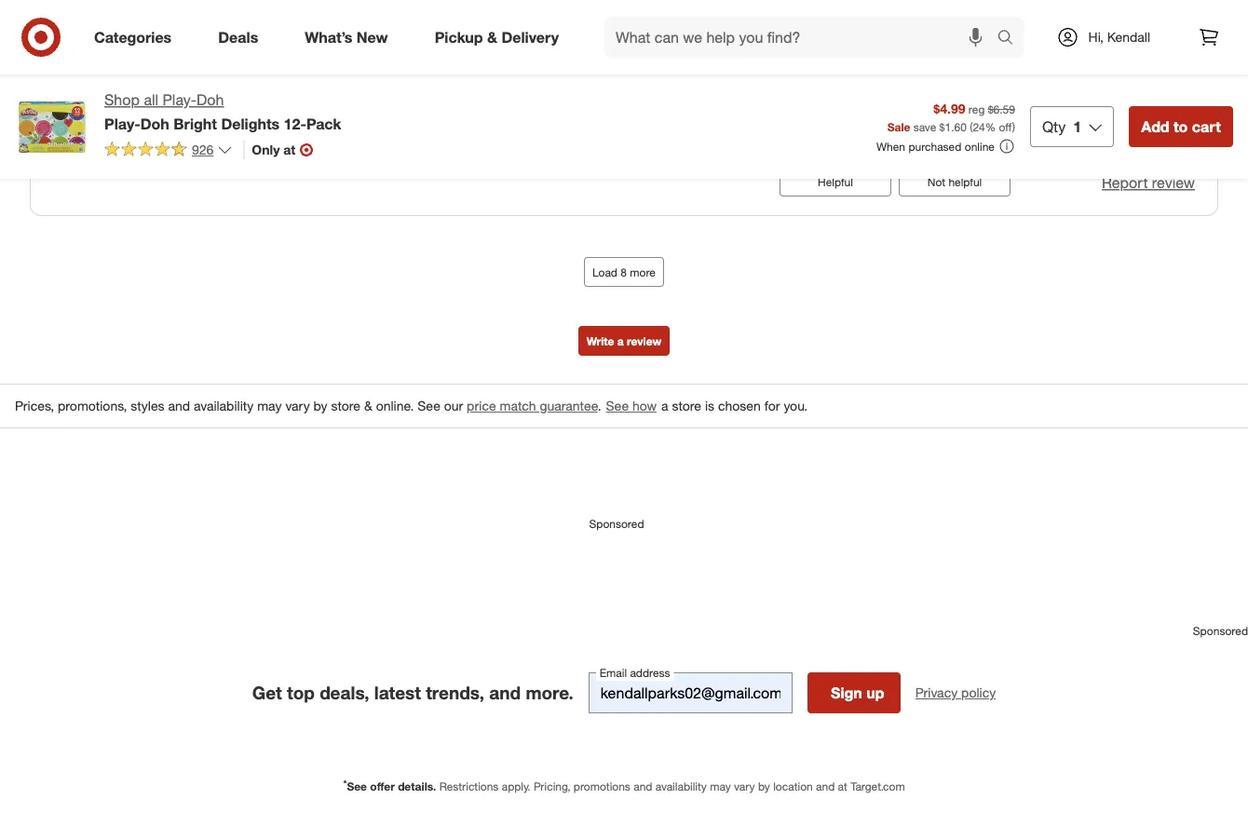 Task type: locate. For each thing, give the bounding box(es) containing it.
1 guest found this review helpful. did you?
[[780, 140, 991, 154]]

play-
[[163, 91, 197, 109], [104, 114, 140, 133]]

price
[[467, 398, 496, 414]]

1 horizontal spatial the
[[387, 54, 405, 70]]

report review button
[[1102, 172, 1195, 194]]

1 horizontal spatial bling
[[441, 54, 469, 70]]

a
[[617, 334, 624, 348], [662, 398, 669, 414]]

and
[[361, 54, 383, 70], [168, 398, 190, 414], [489, 682, 521, 704], [634, 780, 653, 794], [816, 780, 835, 794]]

1 vertical spatial sponsored
[[1193, 624, 1248, 638]]

1 horizontal spatial availability
[[656, 780, 707, 794]]

length
[[966, 3, 1009, 19]]

1 inside report review region
[[780, 140, 786, 154]]

1 horizontal spatial review
[[873, 140, 905, 154]]

5 down length
[[1004, 21, 1011, 38]]

0 horizontal spatial store
[[331, 398, 361, 414]]

of right hi, on the right top of page
[[1128, 21, 1140, 38]]

availability right styles
[[194, 398, 254, 414]]

1 horizontal spatial by
[[758, 780, 770, 794]]

$
[[940, 120, 945, 134]]

and left more.
[[489, 682, 521, 704]]

0 horizontal spatial vary
[[285, 398, 310, 414]]

out inside length of play out of 5
[[966, 21, 985, 38]]

0 vertical spatial a
[[617, 334, 624, 348]]

0 horizontal spatial sponsored
[[589, 517, 644, 531]]

0 horizontal spatial the
[[239, 54, 258, 70]]

0 vertical spatial 1
[[1074, 117, 1082, 136]]

)
[[1012, 120, 1015, 134]]

pickup & delivery
[[435, 28, 559, 46]]

& inside report review region
[[364, 398, 372, 414]]

the down new
[[387, 54, 405, 70]]

promotions,
[[58, 398, 127, 414]]

1 horizontal spatial may
[[710, 780, 731, 794]]

of left play
[[1013, 3, 1025, 19]]

doh down all
[[140, 114, 169, 133]]

dough
[[132, 54, 169, 70]]

0 horizontal spatial a
[[617, 334, 624, 348]]

load
[[593, 265, 618, 279]]

1 horizontal spatial see
[[418, 398, 441, 414]]

deals link
[[202, 17, 282, 58]]

by left online.
[[314, 398, 328, 414]]

may
[[257, 398, 282, 414], [710, 780, 731, 794]]

0 horizontal spatial by
[[314, 398, 328, 414]]

1 vertical spatial at
[[838, 780, 848, 794]]

926
[[192, 141, 214, 158]]

.
[[598, 398, 602, 414]]

of right 'reg'
[[989, 99, 1000, 116]]

1 vertical spatial doh
[[140, 114, 169, 133]]

is
[[705, 398, 715, 414]]

5 up off
[[1004, 99, 1011, 116]]

the right the 'love'
[[239, 54, 258, 70]]

doh up bright
[[197, 91, 224, 109]]

vary inside '* see offer details. restrictions apply. pricing, promotions and availability may vary by location and at target.com'
[[734, 780, 755, 794]]

by left the location on the bottom of the page
[[758, 780, 770, 794]]

broad age appeal
[[826, 3, 890, 38]]

1
[[1074, 117, 1082, 136], [780, 140, 786, 154]]

sign up
[[831, 684, 885, 702]]

2 horizontal spatial see
[[606, 398, 629, 414]]

0 horizontal spatial review
[[627, 334, 662, 348]]

see
[[418, 398, 441, 414], [606, 398, 629, 414], [347, 780, 367, 794]]

8 right didi on the top left of page
[[79, 23, 86, 37]]

write
[[587, 334, 614, 348]]

2 horizontal spatial review
[[1152, 174, 1195, 192]]

8 right load
[[621, 265, 627, 279]]

add
[[1142, 117, 1170, 136]]

what's new link
[[289, 17, 411, 58]]

a right write
[[617, 334, 624, 348]]

out up 24
[[966, 99, 985, 116]]

apply.
[[502, 780, 531, 794]]

None text field
[[589, 673, 793, 714]]

0 vertical spatial doh
[[197, 91, 224, 109]]

prices,
[[15, 398, 54, 414]]

availability
[[194, 398, 254, 414], [656, 780, 707, 794]]

1 horizontal spatial play-
[[163, 91, 197, 109]]

0 vertical spatial by
[[314, 398, 328, 414]]

1 vertical spatial may
[[710, 780, 731, 794]]

1 vertical spatial vary
[[734, 780, 755, 794]]

play- down shop
[[104, 114, 140, 133]]

*
[[343, 778, 347, 789]]

review right write
[[627, 334, 662, 348]]

get top deals, latest trends, and more.
[[252, 682, 574, 704]]

the
[[239, 54, 258, 70], [387, 54, 405, 70]]

2 vertical spatial review
[[627, 334, 662, 348]]

2 bling from the left
[[441, 54, 469, 70]]

and right styles
[[168, 398, 190, 414]]

a inside button
[[617, 334, 624, 348]]

1 horizontal spatial at
[[838, 780, 848, 794]]

pickup
[[435, 28, 483, 46]]

at right only
[[284, 141, 296, 158]]

0 vertical spatial may
[[257, 398, 282, 414]]

& left online.
[[364, 398, 372, 414]]

and right promotions
[[634, 780, 653, 794]]

1 vertical spatial review
[[1152, 174, 1195, 192]]

reg
[[969, 102, 985, 116]]

availability right promotions
[[656, 780, 707, 794]]

0 horizontal spatial 1
[[780, 140, 786, 154]]

pack
[[306, 114, 341, 133]]

&
[[487, 28, 497, 46], [364, 398, 372, 414]]

as usual best dough ever ! love the colors collection and the bling bling ones are so cute!
[[49, 54, 573, 70]]

0 horizontal spatial play-
[[104, 114, 140, 133]]

categories link
[[78, 17, 195, 58]]

are
[[504, 54, 523, 70]]

0 horizontal spatial bling
[[409, 54, 437, 70]]

8
[[79, 23, 86, 37], [621, 265, 627, 279]]

target.com
[[851, 780, 905, 794]]

availability inside '* see offer details. restrictions apply. pricing, promotions and availability may vary by location and at target.com'
[[656, 780, 707, 794]]

0 vertical spatial play-
[[163, 91, 197, 109]]

pickup & delivery link
[[419, 17, 582, 58]]

new
[[357, 28, 388, 46]]

out inside value out of 5
[[966, 99, 985, 116]]

when purchased online
[[877, 139, 995, 153]]

0 vertical spatial at
[[284, 141, 296, 158]]

review inside button
[[1152, 174, 1195, 192]]

vary
[[285, 398, 310, 414], [734, 780, 755, 794]]

add to cart
[[1142, 117, 1221, 136]]

more
[[630, 265, 656, 279]]

1 vertical spatial 8
[[621, 265, 627, 279]]

0 vertical spatial &
[[487, 28, 497, 46]]

categories
[[94, 28, 172, 46]]

see left the offer
[[347, 780, 367, 794]]

0 vertical spatial sponsored
[[589, 517, 644, 531]]

1 vertical spatial &
[[364, 398, 372, 414]]

sponsored
[[589, 517, 644, 531], [1193, 624, 1248, 638]]

sponsored inside report review region
[[589, 517, 644, 531]]

0 vertical spatial availability
[[194, 398, 254, 414]]

0 vertical spatial 8
[[79, 23, 86, 37]]

match
[[500, 398, 536, 414]]

1 horizontal spatial store
[[672, 398, 702, 414]]

guarantee
[[540, 398, 598, 414]]

1 horizontal spatial vary
[[734, 780, 755, 794]]

not
[[928, 175, 946, 189]]

didi
[[49, 23, 69, 37]]

store
[[331, 398, 361, 414], [672, 398, 702, 414]]

1 horizontal spatial doh
[[197, 91, 224, 109]]

1 vertical spatial 1
[[780, 140, 786, 154]]

0 horizontal spatial see
[[347, 780, 367, 794]]

review right "report" at the top right
[[1152, 174, 1195, 192]]

out
[[966, 21, 985, 38], [1106, 21, 1125, 38], [966, 99, 985, 116]]

you?
[[967, 140, 991, 154]]

& up ones
[[487, 28, 497, 46]]

0 vertical spatial vary
[[285, 398, 310, 414]]

deals,
[[320, 682, 369, 704]]

colors
[[262, 54, 297, 70]]

how
[[633, 398, 657, 414]]

0 horizontal spatial &
[[364, 398, 372, 414]]

bright
[[174, 114, 217, 133]]

1 store from the left
[[331, 398, 361, 414]]

1 right qty on the right of page
[[1074, 117, 1082, 136]]

may inside report review region
[[257, 398, 282, 414]]

5 inside value out of 5
[[1004, 99, 1011, 116]]

8 months ago , verified purchaser
[[79, 23, 244, 37]]

store left is
[[672, 398, 702, 414]]

see left 'our'
[[418, 398, 441, 414]]

0 horizontal spatial 8
[[79, 23, 86, 37]]

0 horizontal spatial availability
[[194, 398, 254, 414]]

store left online.
[[331, 398, 361, 414]]

,
[[147, 23, 151, 37]]

2 the from the left
[[387, 54, 405, 70]]

guest
[[789, 140, 817, 154]]

0 horizontal spatial may
[[257, 398, 282, 414]]

get
[[252, 682, 282, 704]]

at left target.com
[[838, 780, 848, 794]]

What can we help you find? suggestions appear below search field
[[605, 17, 1002, 58]]

see right .
[[606, 398, 629, 414]]

review down sale
[[873, 140, 905, 154]]

a right how
[[662, 398, 669, 414]]

of down length
[[989, 21, 1000, 38]]

1 vertical spatial availability
[[656, 780, 707, 794]]

of inside value out of 5
[[989, 99, 1000, 116]]

out right hi, on the right top of page
[[1106, 21, 1125, 38]]

1 left guest
[[780, 140, 786, 154]]

report review region
[[0, 0, 1248, 551]]

bling
[[409, 54, 437, 70], [441, 54, 469, 70]]

helpful
[[949, 175, 982, 189]]

price match guarantee link
[[467, 398, 598, 414]]

you.
[[784, 398, 808, 414]]

play- up bright
[[163, 91, 197, 109]]

prices, promotions, styles and availability may vary by store & online. see our price match guarantee . see how a store is chosen for you.
[[15, 398, 808, 414]]

1 vertical spatial by
[[758, 780, 770, 794]]

1 horizontal spatial a
[[662, 398, 669, 414]]

sign up button
[[808, 673, 901, 714]]

out down length
[[966, 21, 985, 38]]

1 vertical spatial a
[[662, 398, 669, 414]]

to
[[1174, 117, 1188, 136]]

see how button
[[605, 396, 658, 416]]

qty 1
[[1043, 117, 1082, 136]]

value
[[966, 81, 999, 97]]



Task type: vqa. For each thing, say whether or not it's contained in the screenshot.
items
no



Task type: describe. For each thing, give the bounding box(es) containing it.
926 link
[[104, 141, 232, 162]]

top
[[287, 682, 315, 704]]

ones
[[472, 54, 501, 70]]

12-
[[284, 114, 306, 133]]

delights
[[221, 114, 280, 133]]

1 horizontal spatial 8
[[621, 265, 627, 279]]

usual
[[68, 54, 99, 70]]

load 8 more
[[593, 265, 656, 279]]

chosen
[[718, 398, 761, 414]]

and down new
[[361, 54, 383, 70]]

$4.99
[[934, 100, 966, 117]]

broad
[[826, 3, 864, 19]]

by inside '* see offer details. restrictions apply. pricing, promotions and availability may vary by location and at target.com'
[[758, 780, 770, 794]]

vary inside report review region
[[285, 398, 310, 414]]

purchased
[[909, 139, 962, 153]]

up
[[867, 684, 885, 702]]

helpful
[[818, 175, 853, 189]]

1 horizontal spatial &
[[487, 28, 497, 46]]

5 right hi, on the right top of page
[[1143, 21, 1151, 38]]

search
[[989, 30, 1034, 48]]

delivery
[[502, 28, 559, 46]]

helpful.
[[908, 140, 944, 154]]

love
[[208, 54, 236, 70]]

and right the location on the bottom of the page
[[816, 780, 835, 794]]

0 vertical spatial review
[[873, 140, 905, 154]]

review inside button
[[627, 334, 662, 348]]

what's new
[[305, 28, 388, 46]]

policy
[[962, 685, 996, 701]]

* see offer details. restrictions apply. pricing, promotions and availability may vary by location and at target.com
[[343, 778, 905, 794]]

1 the from the left
[[239, 54, 258, 70]]

may inside '* see offer details. restrictions apply. pricing, promotions and availability may vary by location and at target.com'
[[710, 780, 731, 794]]

age
[[867, 3, 890, 19]]

this
[[852, 140, 870, 154]]

1 horizontal spatial sponsored
[[1193, 624, 1248, 638]]

details.
[[398, 780, 436, 794]]

%
[[986, 120, 996, 134]]

cart
[[1192, 117, 1221, 136]]

add to cart button
[[1129, 106, 1234, 147]]

play
[[1029, 3, 1054, 19]]

(
[[970, 120, 973, 134]]

image of play-doh bright delights 12-pack image
[[15, 89, 89, 164]]

months
[[89, 23, 126, 37]]

found
[[820, 140, 849, 154]]

as
[[49, 54, 64, 70]]

hi, kendall
[[1089, 29, 1151, 45]]

0 horizontal spatial at
[[284, 141, 296, 158]]

online.
[[376, 398, 414, 414]]

for
[[765, 398, 780, 414]]

report review
[[1102, 174, 1195, 192]]

sale
[[888, 120, 911, 134]]

hi,
[[1089, 29, 1104, 45]]

cute!
[[544, 54, 573, 70]]

qty
[[1043, 117, 1066, 136]]

privacy policy
[[916, 685, 996, 701]]

off
[[999, 120, 1012, 134]]

$4.99 reg $6.59 sale save $ 1.60 ( 24 % off )
[[888, 100, 1015, 134]]

appeal
[[826, 21, 869, 38]]

$6.59
[[988, 102, 1015, 116]]

purchaser
[[194, 23, 244, 37]]

latest
[[374, 682, 421, 704]]

location
[[773, 780, 813, 794]]

our
[[444, 398, 463, 414]]

shop all play-doh play-doh bright delights 12-pack
[[104, 91, 341, 133]]

all
[[144, 91, 158, 109]]

5 inside length of play out of 5
[[1004, 21, 1011, 38]]

length of play out of 5
[[966, 3, 1054, 38]]

0 horizontal spatial doh
[[140, 114, 169, 133]]

restrictions
[[439, 780, 499, 794]]

2 store from the left
[[672, 398, 702, 414]]

trends,
[[426, 682, 484, 704]]

see inside '* see offer details. restrictions apply. pricing, promotions and availability may vary by location and at target.com'
[[347, 780, 367, 794]]

deals
[[218, 28, 258, 46]]

1.60
[[945, 120, 967, 134]]

save
[[914, 120, 937, 134]]

1 vertical spatial play-
[[104, 114, 140, 133]]

1 horizontal spatial 1
[[1074, 117, 1082, 136]]

at inside '* see offer details. restrictions apply. pricing, promotions and availability may vary by location and at target.com'
[[838, 780, 848, 794]]

styles
[[131, 398, 165, 414]]

not helpful button
[[899, 167, 1011, 197]]

quality
[[826, 81, 870, 97]]

best
[[103, 54, 128, 70]]

availability inside report review region
[[194, 398, 254, 414]]

by inside report review region
[[314, 398, 328, 414]]

when
[[877, 139, 906, 153]]

value out of 5
[[966, 81, 1011, 116]]

more.
[[526, 682, 574, 704]]

1 bling from the left
[[409, 54, 437, 70]]

24
[[973, 120, 986, 134]]

did
[[947, 140, 964, 154]]

pricing,
[[534, 780, 571, 794]]

ago
[[129, 23, 147, 37]]

offer
[[370, 780, 395, 794]]

!
[[201, 54, 205, 70]]

helpful button
[[780, 167, 892, 197]]

promotions
[[574, 780, 631, 794]]

verified
[[154, 23, 191, 37]]

sign
[[831, 684, 863, 702]]



